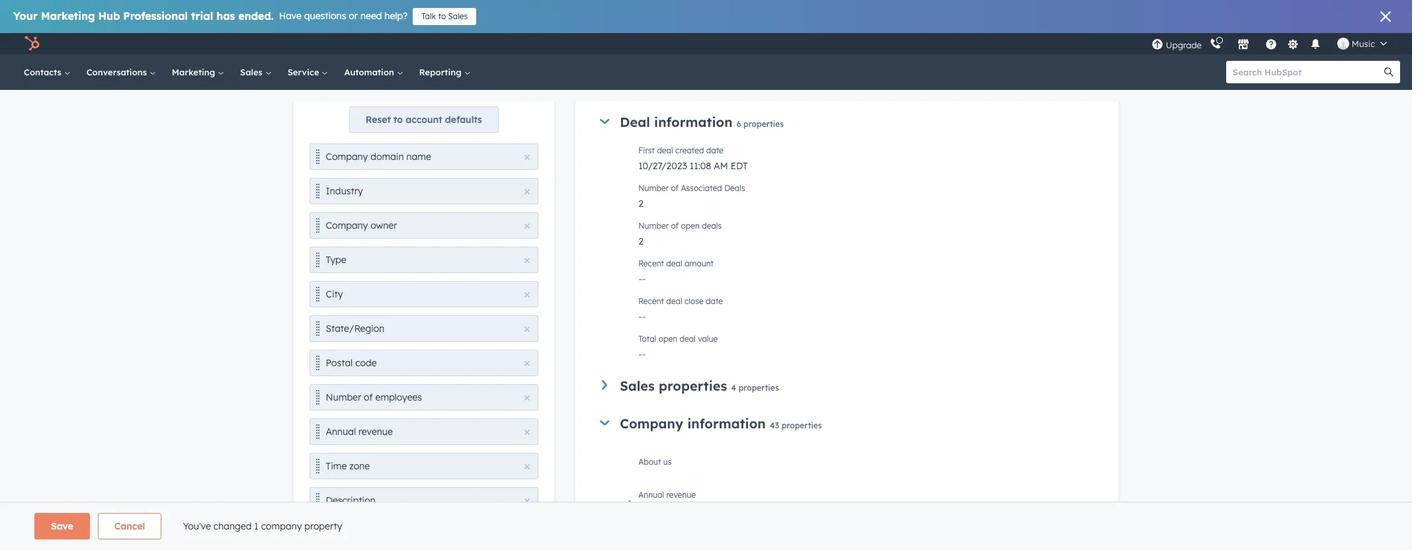 Task type: locate. For each thing, give the bounding box(es) containing it.
of left employees
[[364, 392, 373, 404]]

company up about
[[620, 416, 683, 432]]

sales left service
[[240, 67, 265, 77]]

0 vertical spatial to
[[438, 11, 446, 21]]

information down 4
[[687, 416, 766, 432]]

value
[[698, 334, 718, 344]]

1 vertical spatial number
[[638, 221, 669, 231]]

talk
[[421, 11, 436, 21]]

you've changed 1 company property
[[183, 521, 342, 532]]

5 close image from the top
[[525, 361, 530, 367]]

deal for created
[[657, 146, 673, 156]]

of
[[671, 183, 679, 193], [671, 221, 679, 231], [364, 392, 373, 404]]

hubspot image
[[24, 36, 40, 52]]

1
[[254, 521, 258, 532]]

us
[[663, 457, 672, 467]]

1 horizontal spatial sales
[[448, 11, 468, 21]]

1 vertical spatial company
[[326, 220, 368, 232]]

information
[[654, 114, 733, 131], [687, 416, 766, 432]]

1 horizontal spatial annual revenue
[[638, 490, 696, 500]]

company right 1
[[261, 521, 302, 532]]

sales link
[[232, 54, 280, 90]]

revenue down us
[[666, 490, 696, 500]]

close image for type
[[525, 258, 530, 263]]

deal right first
[[657, 146, 673, 156]]

recent deal close date
[[638, 297, 723, 306]]

to inside "button"
[[394, 114, 403, 126]]

0 vertical spatial number
[[638, 183, 669, 193]]

0 horizontal spatial marketing
[[41, 9, 95, 22]]

postal
[[326, 357, 353, 369]]

properties
[[743, 119, 784, 129], [659, 378, 727, 394], [739, 383, 779, 393], [782, 421, 822, 431]]

service
[[288, 67, 322, 77]]

Recent deal close date text field
[[638, 304, 1092, 326]]

1 vertical spatial sales
[[240, 67, 265, 77]]

First deal created date text field
[[638, 154, 1092, 175]]

annual revenue
[[326, 426, 393, 438], [638, 490, 696, 500]]

information up created
[[654, 114, 733, 131]]

marketing down trial at the left
[[172, 67, 218, 77]]

properties inside sales properties 4 properties
[[739, 383, 779, 393]]

your
[[13, 9, 38, 22]]

date for first deal created date
[[706, 146, 723, 156]]

0 vertical spatial marketing
[[41, 9, 95, 22]]

close image
[[1380, 11, 1391, 22], [525, 155, 530, 160], [525, 224, 530, 229], [525, 396, 530, 401]]

1 vertical spatial of
[[671, 221, 679, 231]]

employees
[[375, 392, 422, 404]]

0 horizontal spatial sales
[[240, 67, 265, 77]]

0 vertical spatial recent
[[638, 259, 664, 269]]

amount
[[685, 259, 714, 269]]

deal
[[620, 114, 650, 131]]

sales
[[448, 11, 468, 21], [240, 67, 265, 77], [620, 378, 655, 394]]

close image for company domain name
[[525, 155, 530, 160]]

1 vertical spatial information
[[687, 416, 766, 432]]

annual down about
[[638, 490, 664, 500]]

deal for amount
[[666, 259, 682, 269]]

6
[[737, 119, 741, 129]]

of left deals in the top of the page
[[671, 221, 679, 231]]

company
[[261, 521, 302, 532], [366, 529, 407, 541]]

0 vertical spatial company
[[326, 151, 368, 163]]

recent for recent deal close date
[[638, 297, 664, 306]]

first deal created date
[[638, 146, 723, 156]]

1 vertical spatial caret image
[[600, 421, 610, 426]]

2 vertical spatial of
[[364, 392, 373, 404]]

number down postal
[[326, 392, 361, 404]]

2 vertical spatial number
[[326, 392, 361, 404]]

menu
[[1150, 33, 1396, 54]]

number up "recent deal amount"
[[638, 221, 669, 231]]

properties right 4
[[739, 383, 779, 393]]

marketing left hub
[[41, 9, 95, 22]]

1 recent from the top
[[638, 259, 664, 269]]

2 date from the top
[[706, 297, 723, 306]]

1 vertical spatial date
[[706, 297, 723, 306]]

talk to sales
[[421, 11, 468, 21]]

1 vertical spatial to
[[394, 114, 403, 126]]

properties for sales properties
[[739, 383, 779, 393]]

questions
[[304, 10, 346, 22]]

company down industry
[[326, 220, 368, 232]]

0 vertical spatial sales
[[448, 11, 468, 21]]

1 horizontal spatial company
[[366, 529, 407, 541]]

2 horizontal spatial sales
[[620, 378, 655, 394]]

number
[[638, 183, 669, 193], [638, 221, 669, 231], [326, 392, 361, 404]]

close image for city
[[525, 293, 530, 298]]

4 close image from the top
[[525, 327, 530, 332]]

type
[[326, 254, 346, 266]]

deal left close
[[666, 297, 682, 306]]

company left page
[[366, 529, 407, 541]]

2 caret image from the top
[[600, 421, 610, 426]]

deal left amount
[[666, 259, 682, 269]]

1 caret image from the top
[[600, 119, 610, 124]]

cancel
[[114, 521, 145, 532]]

About us text field
[[638, 455, 1092, 482]]

revenue
[[358, 426, 393, 438], [666, 490, 696, 500]]

0 horizontal spatial to
[[394, 114, 403, 126]]

0 vertical spatial information
[[654, 114, 733, 131]]

to right talk
[[438, 11, 446, 21]]

sales right talk
[[448, 11, 468, 21]]

number for number of employees
[[326, 392, 361, 404]]

0 vertical spatial date
[[706, 146, 723, 156]]

annual revenue down us
[[638, 490, 696, 500]]

close image
[[525, 189, 530, 195], [525, 258, 530, 263], [525, 293, 530, 298], [525, 327, 530, 332], [525, 361, 530, 367], [525, 430, 530, 435], [525, 465, 530, 470], [525, 499, 530, 504]]

company owner
[[326, 220, 397, 232]]

deal left value
[[680, 334, 696, 344]]

0 vertical spatial annual
[[326, 426, 356, 438]]

annual revenue up 'zone'
[[326, 426, 393, 438]]

recent up total on the bottom left of the page
[[638, 297, 664, 306]]

2 vertical spatial company
[[620, 416, 683, 432]]

1 vertical spatial open
[[659, 334, 677, 344]]

0 horizontal spatial annual revenue
[[326, 426, 393, 438]]

to inside button
[[438, 11, 446, 21]]

of left associated on the top
[[671, 183, 679, 193]]

help button
[[1260, 33, 1282, 54]]

company for owner
[[326, 220, 368, 232]]

1 close image from the top
[[525, 189, 530, 195]]

2 vertical spatial sales
[[620, 378, 655, 394]]

number for number of associated deals
[[638, 183, 669, 193]]

calling icon image
[[1210, 38, 1222, 50]]

automation link
[[336, 54, 411, 90]]

marketing inside "link"
[[172, 67, 218, 77]]

2 recent from the top
[[638, 297, 664, 306]]

0 vertical spatial annual revenue
[[326, 426, 393, 438]]

properties right 43
[[782, 421, 822, 431]]

about
[[638, 457, 661, 467]]

8 close image from the top
[[525, 499, 530, 504]]

properties inside deal information 6 properties
[[743, 119, 784, 129]]

time
[[326, 461, 347, 472]]

4
[[731, 383, 736, 393]]

open right total on the bottom left of the page
[[659, 334, 677, 344]]

1 horizontal spatial to
[[438, 11, 446, 21]]

contacts
[[24, 67, 64, 77]]

conversations
[[86, 67, 149, 77]]

sales inside button
[[448, 11, 468, 21]]

0 vertical spatial revenue
[[358, 426, 393, 438]]

reset to account defaults button
[[349, 107, 499, 133]]

1 vertical spatial revenue
[[666, 490, 696, 500]]

company up industry
[[326, 151, 368, 163]]

close image for company owner
[[525, 224, 530, 229]]

number of associated deals
[[638, 183, 745, 193]]

1 horizontal spatial marketing
[[172, 67, 218, 77]]

company domain name
[[326, 151, 431, 163]]

city
[[326, 289, 343, 301]]

close image for annual revenue
[[525, 430, 530, 435]]

caret image left deal at the left top
[[600, 119, 610, 124]]

to for account
[[394, 114, 403, 126]]

1 date from the top
[[706, 146, 723, 156]]

properties for company information
[[782, 421, 822, 431]]

0 vertical spatial of
[[671, 183, 679, 193]]

company for domain
[[326, 151, 368, 163]]

7 close image from the top
[[525, 465, 530, 470]]

to for sales
[[438, 11, 446, 21]]

caret image
[[600, 119, 610, 124], [600, 421, 610, 426]]

deals
[[702, 221, 722, 231]]

number down first
[[638, 183, 669, 193]]

about us
[[638, 457, 672, 467]]

to
[[438, 11, 446, 21], [394, 114, 403, 126]]

changed
[[214, 521, 252, 532]]

sales right caret icon
[[620, 378, 655, 394]]

linkedin
[[326, 529, 364, 541]]

open left deals in the top of the page
[[681, 221, 700, 231]]

properties for deal information
[[743, 119, 784, 129]]

open
[[681, 221, 700, 231], [659, 334, 677, 344]]

annual up time
[[326, 426, 356, 438]]

information for company
[[687, 416, 766, 432]]

close image for description
[[525, 499, 530, 504]]

properties inside company information 43 properties
[[782, 421, 822, 431]]

sales for sales properties 4 properties
[[620, 378, 655, 394]]

0 horizontal spatial annual
[[326, 426, 356, 438]]

date
[[706, 146, 723, 156], [706, 297, 723, 306]]

reset to account defaults
[[366, 114, 482, 126]]

revenue down number of employees
[[358, 426, 393, 438]]

defaults
[[445, 114, 482, 126]]

3 close image from the top
[[525, 293, 530, 298]]

owner
[[371, 220, 397, 232]]

0 vertical spatial caret image
[[600, 119, 610, 124]]

caret image down caret icon
[[600, 421, 610, 426]]

contacts link
[[16, 54, 79, 90]]

total
[[638, 334, 656, 344]]

deal
[[657, 146, 673, 156], [666, 259, 682, 269], [666, 297, 682, 306], [680, 334, 696, 344]]

annual
[[326, 426, 356, 438], [638, 490, 664, 500]]

1 horizontal spatial open
[[681, 221, 700, 231]]

search image
[[1384, 67, 1394, 77]]

to right reset
[[394, 114, 403, 126]]

date right created
[[706, 146, 723, 156]]

properties left 4
[[659, 378, 727, 394]]

2 close image from the top
[[525, 258, 530, 263]]

deal information 6 properties
[[620, 114, 784, 131]]

information for deal
[[654, 114, 733, 131]]

your marketing hub professional trial has ended. have questions or need help?
[[13, 9, 408, 22]]

0 horizontal spatial revenue
[[358, 426, 393, 438]]

recent down the number of open deals
[[638, 259, 664, 269]]

1 vertical spatial recent
[[638, 297, 664, 306]]

marketplaces image
[[1237, 39, 1249, 51]]

date right close
[[706, 297, 723, 306]]

6 close image from the top
[[525, 430, 530, 435]]

professional
[[123, 9, 188, 22]]

1 horizontal spatial annual
[[638, 490, 664, 500]]

properties right 6
[[743, 119, 784, 129]]

1 vertical spatial marketing
[[172, 67, 218, 77]]

hub
[[98, 9, 120, 22]]

0 horizontal spatial open
[[659, 334, 677, 344]]



Task type: vqa. For each thing, say whether or not it's contained in the screenshot.
4
yes



Task type: describe. For each thing, give the bounding box(es) containing it.
deals
[[724, 183, 745, 193]]

description
[[326, 495, 376, 507]]

talk to sales button
[[413, 8, 476, 25]]

close image for industry
[[525, 189, 530, 195]]

calling icon button
[[1204, 35, 1227, 52]]

sales properties 4 properties
[[620, 378, 779, 394]]

industry
[[326, 185, 363, 197]]

have
[[279, 10, 302, 22]]

date for recent deal close date
[[706, 297, 723, 306]]

recent for recent deal amount
[[638, 259, 664, 269]]

Number of Associated Deals text field
[[638, 191, 1092, 213]]

or
[[349, 10, 358, 22]]

of for employees
[[364, 392, 373, 404]]

page
[[410, 529, 432, 541]]

upgrade image
[[1151, 39, 1163, 51]]

save
[[51, 521, 73, 532]]

service link
[[280, 54, 336, 90]]

reporting link
[[411, 54, 479, 90]]

close image for time zone
[[525, 465, 530, 470]]

of for open
[[671, 221, 679, 231]]

recent deal amount
[[638, 259, 714, 269]]

marketing link
[[164, 54, 232, 90]]

greg robinson image
[[1337, 38, 1349, 50]]

save button
[[34, 513, 90, 540]]

music button
[[1329, 33, 1395, 54]]

linkedin company page
[[326, 529, 432, 541]]

close image for state/region
[[525, 327, 530, 332]]

Recent deal amount text field
[[638, 267, 1092, 288]]

help image
[[1265, 39, 1277, 51]]

postal code
[[326, 357, 377, 369]]

Number of open deals text field
[[638, 229, 1092, 250]]

conversations link
[[79, 54, 164, 90]]

number of open deals
[[638, 221, 722, 231]]

number for number of open deals
[[638, 221, 669, 231]]

search button
[[1378, 61, 1400, 83]]

notifications button
[[1304, 33, 1327, 54]]

reporting
[[419, 67, 464, 77]]

automation
[[344, 67, 397, 77]]

you've
[[183, 521, 211, 532]]

need
[[360, 10, 382, 22]]

has
[[216, 9, 235, 22]]

0 horizontal spatial company
[[261, 521, 302, 532]]

close
[[685, 297, 704, 306]]

marketplaces button
[[1229, 33, 1257, 54]]

caret image for deal
[[600, 119, 610, 124]]

caret image for company
[[600, 421, 610, 426]]

property
[[304, 521, 342, 532]]

Annual revenue text field
[[638, 498, 1092, 519]]

43
[[770, 421, 779, 431]]

company for information
[[620, 416, 683, 432]]

Search HubSpot search field
[[1226, 61, 1388, 83]]

associated
[[681, 183, 722, 193]]

close image for number of employees
[[525, 396, 530, 401]]

cancel button
[[98, 513, 162, 540]]

Total open deal value text field
[[638, 342, 1092, 363]]

first
[[638, 146, 655, 156]]

reset
[[366, 114, 391, 126]]

name
[[406, 151, 431, 163]]

menu containing music
[[1150, 33, 1396, 54]]

0 vertical spatial open
[[681, 221, 700, 231]]

settings link
[[1285, 37, 1302, 51]]

music
[[1352, 38, 1375, 49]]

total open deal value
[[638, 334, 718, 344]]

domain
[[371, 151, 404, 163]]

state/region
[[326, 323, 385, 335]]

settings image
[[1287, 39, 1299, 51]]

hubspot link
[[16, 36, 50, 52]]

notifications image
[[1309, 39, 1321, 51]]

trial
[[191, 9, 213, 22]]

upgrade
[[1166, 39, 1202, 50]]

number of employees
[[326, 392, 422, 404]]

sales for sales
[[240, 67, 265, 77]]

time zone
[[326, 461, 370, 472]]

company information 43 properties
[[620, 416, 822, 432]]

account
[[406, 114, 442, 126]]

1 vertical spatial annual
[[638, 490, 664, 500]]

1 horizontal spatial revenue
[[666, 490, 696, 500]]

created
[[675, 146, 704, 156]]

deal for close
[[666, 297, 682, 306]]

help?
[[385, 10, 408, 22]]

of for associated
[[671, 183, 679, 193]]

zone
[[349, 461, 370, 472]]

close image for postal code
[[525, 361, 530, 367]]

caret image
[[602, 381, 607, 390]]

1 vertical spatial annual revenue
[[638, 490, 696, 500]]

ended.
[[238, 9, 274, 22]]

code
[[355, 357, 377, 369]]



